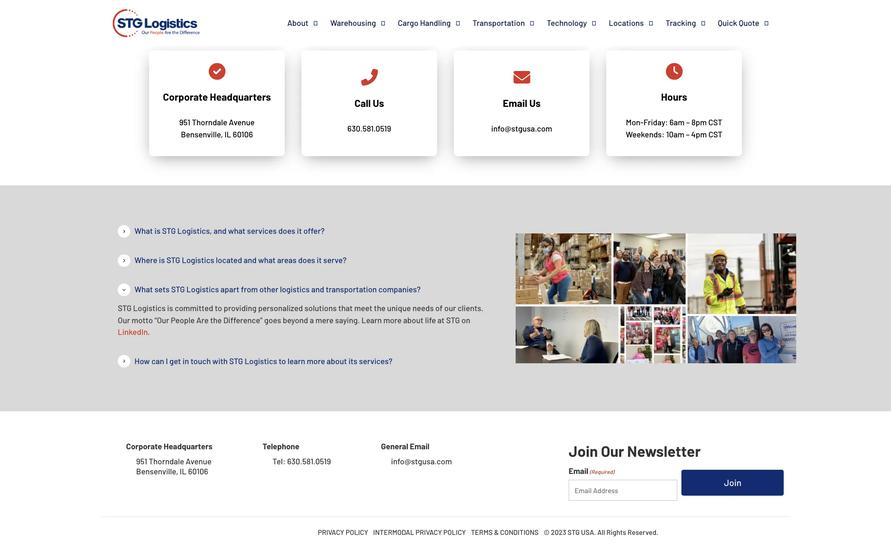 Task type: describe. For each thing, give the bounding box(es) containing it.
2 privacy from the left
[[416, 528, 442, 536]]

what for what sets stg logistics apart from other logistics and transportation companies?
[[134, 285, 153, 294]]

1 vertical spatial it
[[317, 255, 322, 265]]

info@stgusa.com
[[391, 457, 452, 466]]

about
[[287, 18, 308, 28]]

0 vertical spatial the
[[374, 303, 386, 313]]

mon-
[[626, 117, 644, 127]]

stg left logistics,
[[162, 226, 176, 236]]

about inside stg logistics is committed to providing personalized solutions that meet the unique needs of our clients. our motto "our people are the difference" goes beyond a mere saying. learn more about life at stg on linkedin .
[[403, 315, 424, 325]]

10am
[[666, 129, 684, 139]]

bensenville, inside join our newsletter footer
[[136, 467, 178, 476]]

1 horizontal spatial corporate
[[163, 91, 208, 103]]

"our
[[154, 315, 169, 325]]

0 horizontal spatial does
[[278, 226, 295, 236]]

none submit inside join our newsletter footer
[[682, 470, 784, 496]]

locations
[[609, 18, 644, 28]]

0 vertical spatial thorndale
[[192, 117, 227, 127]]

what is stg logistics, and what services does it offer?
[[134, 226, 325, 236]]

solutions
[[305, 303, 337, 313]]

sets
[[155, 285, 170, 294]]

tracking
[[666, 18, 696, 28]]

life
[[425, 315, 436, 325]]

our inside footer
[[601, 442, 624, 460]]

0 horizontal spatial and
[[214, 226, 226, 236]]

stg right where
[[166, 255, 180, 265]]

with
[[212, 356, 228, 366]]

where is stg logistics located and what areas does it serve?
[[134, 255, 347, 265]]

careers image
[[516, 234, 796, 363]]

email for email us
[[503, 97, 527, 109]]

cargo handling
[[398, 18, 451, 28]]

stg up linkedin link
[[118, 303, 132, 313]]

0 vertical spatial 60106
[[233, 129, 253, 139]]

about link
[[287, 18, 330, 28]]

how can i get in touch with stg logistics to learn more about its services?
[[134, 356, 393, 366]]

technology
[[547, 18, 587, 28]]

0 vertical spatial 951 thorndale avenue bensenville, il 60106
[[179, 117, 255, 139]]

4pm
[[691, 129, 707, 139]]

0 vertical spatial 630.581.0519
[[348, 123, 391, 133]]

951 thorndale avenue bensenville, il 60106 inside join our newsletter footer
[[136, 457, 212, 476]]

newsletter
[[627, 442, 701, 460]]

1 horizontal spatial what
[[258, 255, 276, 265]]

get
[[169, 356, 181, 366]]

avenue inside join our newsletter footer
[[186, 457, 212, 466]]

that
[[338, 303, 353, 313]]

join our newsletter
[[569, 442, 701, 460]]

60106 inside join our newsletter footer
[[188, 467, 208, 476]]

join our newsletter footer
[[0, 416, 891, 547]]

corporate headquarters inside join our newsletter footer
[[126, 442, 213, 451]]

transportation
[[473, 18, 525, 28]]

privacy policy link
[[318, 528, 368, 536]]

tracking link
[[666, 18, 718, 28]]

all
[[598, 528, 605, 536]]

2 cst from the top
[[709, 129, 723, 139]]

quick
[[718, 18, 737, 28]]

of
[[435, 303, 443, 313]]

1 privacy from the left
[[318, 528, 344, 536]]

cargo
[[398, 18, 419, 28]]

services
[[247, 226, 277, 236]]

to inside stg logistics is committed to providing personalized solutions that meet the unique needs of our clients. our motto "our people are the difference" goes beyond a mere saying. learn more about life at stg on linkedin .
[[215, 303, 222, 313]]

linkedin link
[[118, 327, 148, 337]]

conditions
[[500, 528, 539, 536]]

and inside tab
[[311, 285, 324, 294]]

at
[[438, 315, 445, 325]]

8pm
[[692, 117, 707, 127]]

1 vertical spatial email
[[410, 442, 430, 451]]

stg logistics is committed to providing personalized solutions that meet the unique needs of our clients. our motto "our people are the difference" goes beyond a mere saying. learn more about life at stg on linkedin .
[[118, 303, 484, 337]]

0 vertical spatial what
[[228, 226, 245, 236]]

info@stgusa.com link
[[381, 457, 452, 467]]

transportation link
[[473, 18, 547, 28]]

1 vertical spatial and
[[244, 255, 257, 265]]

is for where
[[159, 255, 165, 265]]

1 policy from the left
[[346, 528, 368, 536]]

© 2023 stg usa. all rights reserved.
[[544, 528, 659, 536]]

951 inside join our newsletter footer
[[136, 457, 147, 466]]

general email
[[381, 442, 430, 451]]

from
[[241, 285, 258, 294]]

logistics,
[[177, 226, 212, 236]]

headquarters inside join our newsletter footer
[[164, 442, 213, 451]]

its
[[349, 356, 358, 366]]

can
[[151, 356, 164, 366]]

mon-friday: 6am – 8pm cst weekends: 10am – 4pm cst
[[626, 117, 723, 139]]

call us
[[355, 97, 384, 109]]

thorndale inside join our newsletter footer
[[149, 457, 184, 466]]

what sets stg logistics apart from other logistics and transportation companies?
[[134, 285, 421, 294]]

warehousing
[[330, 18, 376, 28]]

us for call us
[[373, 97, 384, 109]]

1 vertical spatial does
[[298, 255, 315, 265]]

touch
[[191, 356, 211, 366]]

is inside stg logistics is committed to providing personalized solutions that meet the unique needs of our clients. our motto "our people are the difference" goes beyond a mere saying. learn more about life at stg on linkedin .
[[167, 303, 173, 313]]

0 horizontal spatial the
[[210, 315, 222, 325]]

our inside stg logistics is committed to providing personalized solutions that meet the unique needs of our clients. our motto "our people are the difference" goes beyond a mere saying. learn more about life at stg on linkedin .
[[118, 315, 130, 325]]

tel: 630.581.0519
[[273, 457, 331, 466]]

in
[[183, 356, 189, 366]]

email us
[[503, 97, 541, 109]]

0 vertical spatial –
[[686, 117, 690, 127]]

handling
[[420, 18, 451, 28]]

logistics inside stg logistics is committed to providing personalized solutions that meet the unique needs of our clients. our motto "our people are the difference" goes beyond a mere saying. learn more about life at stg on linkedin .
[[133, 303, 166, 313]]

stg usa image
[[110, 0, 203, 49]]

telephone
[[263, 442, 299, 451]]

logistics down logistics,
[[182, 255, 214, 265]]

email (required)
[[569, 466, 614, 476]]

areas
[[277, 255, 297, 265]]

where
[[134, 255, 157, 265]]



Task type: locate. For each thing, give the bounding box(es) containing it.
1 vertical spatial –
[[686, 129, 690, 139]]

1 horizontal spatial more
[[383, 315, 402, 325]]

0 vertical spatial headquarters
[[210, 91, 271, 103]]

0 horizontal spatial 630.581.0519
[[287, 457, 331, 466]]

is up the "our
[[167, 303, 173, 313]]

0 horizontal spatial it
[[297, 226, 302, 236]]

1 us from the left
[[373, 97, 384, 109]]

is for what
[[155, 226, 160, 236]]

i
[[166, 356, 168, 366]]

0 vertical spatial il
[[225, 129, 231, 139]]

about down needs
[[403, 315, 424, 325]]

None submit
[[682, 470, 784, 496]]

terms
[[471, 528, 493, 536]]

1 vertical spatial more
[[307, 356, 325, 366]]

.
[[148, 327, 150, 337]]

our
[[118, 315, 130, 325], [601, 442, 624, 460]]

0 vertical spatial is
[[155, 226, 160, 236]]

to left providing
[[215, 303, 222, 313]]

the up "learn"
[[374, 303, 386, 313]]

locations link
[[609, 18, 666, 28]]

1 horizontal spatial 60106
[[233, 129, 253, 139]]

2 horizontal spatial email
[[569, 466, 588, 476]]

personalized
[[258, 303, 303, 313]]

1 what from the top
[[134, 226, 153, 236]]

terms & conditions
[[471, 528, 539, 536]]

0 horizontal spatial email
[[410, 442, 430, 451]]

2 what from the top
[[134, 285, 153, 294]]

corporate headquarters
[[163, 91, 271, 103], [126, 442, 213, 451]]

0 horizontal spatial more
[[307, 356, 325, 366]]

0 vertical spatial what
[[134, 226, 153, 236]]

tab list containing what is stg logistics, and what services does it offer?
[[112, 219, 491, 378]]

0 vertical spatial avenue
[[229, 117, 255, 127]]

1 vertical spatial bensenville,
[[136, 467, 178, 476]]

©
[[544, 528, 550, 536]]

what left services
[[228, 226, 245, 236]]

on
[[462, 315, 470, 325]]

0 horizontal spatial privacy
[[318, 528, 344, 536]]

logistics up committed
[[187, 285, 219, 294]]

what up where
[[134, 226, 153, 236]]

email up info​@stgusa.com
[[503, 97, 527, 109]]

join
[[569, 442, 598, 460]]

1 horizontal spatial our
[[601, 442, 624, 460]]

info​@stgusa.com link
[[491, 123, 552, 133]]

951
[[179, 117, 190, 127], [136, 457, 147, 466]]

0 horizontal spatial about
[[327, 356, 347, 366]]

what for what is stg logistics, and what services does it offer?
[[134, 226, 153, 236]]

privacy policy
[[318, 528, 368, 536]]

0 vertical spatial 951
[[179, 117, 190, 127]]

what inside tab
[[134, 285, 153, 294]]

1 vertical spatial thorndale
[[149, 457, 184, 466]]

it left offer?
[[297, 226, 302, 236]]

2 policy from the left
[[443, 528, 466, 536]]

committed
[[175, 303, 213, 313]]

0 horizontal spatial bensenville,
[[136, 467, 178, 476]]

6am
[[670, 117, 685, 127]]

60106
[[233, 129, 253, 139], [188, 467, 208, 476]]

other
[[259, 285, 278, 294]]

Email Address email field
[[569, 480, 677, 501]]

learn
[[362, 315, 382, 325]]

our
[[444, 303, 456, 313]]

1 vertical spatial 951
[[136, 457, 147, 466]]

0 vertical spatial to
[[215, 303, 222, 313]]

policy
[[346, 528, 368, 536], [443, 528, 466, 536]]

1 vertical spatial il
[[180, 467, 187, 476]]

logistics
[[280, 285, 310, 294]]

usa.
[[581, 528, 596, 536]]

– right 6am
[[686, 117, 690, 127]]

intermodal privacy policy
[[373, 528, 466, 536]]

1 horizontal spatial avenue
[[229, 117, 255, 127]]

logistics
[[182, 255, 214, 265], [187, 285, 219, 294], [133, 303, 166, 313], [245, 356, 277, 366]]

linkedin
[[118, 327, 148, 337]]

tel: 630.581.0519 link
[[263, 457, 331, 467]]

1 vertical spatial is
[[159, 255, 165, 265]]

saying.
[[335, 315, 360, 325]]

1 vertical spatial corporate headquarters
[[126, 442, 213, 451]]

quick quote link
[[718, 18, 781, 28]]

0 horizontal spatial 951
[[136, 457, 147, 466]]

0 horizontal spatial us
[[373, 97, 384, 109]]

0 horizontal spatial policy
[[346, 528, 368, 536]]

email up info@stgusa.com
[[410, 442, 430, 451]]

0 vertical spatial and
[[214, 226, 226, 236]]

policy left terms
[[443, 528, 466, 536]]

2 vertical spatial email
[[569, 466, 588, 476]]

1 cst from the top
[[709, 117, 723, 127]]

more right learn
[[307, 356, 325, 366]]

learn
[[288, 356, 305, 366]]

rights
[[607, 528, 626, 536]]

a
[[310, 315, 314, 325]]

tab
[[112, 277, 491, 345]]

avenue
[[229, 117, 255, 127], [186, 457, 212, 466]]

about left its
[[327, 356, 347, 366]]

tab list
[[112, 219, 491, 378]]

more down unique
[[383, 315, 402, 325]]

offer?
[[304, 226, 325, 236]]

is up where
[[155, 226, 160, 236]]

1 vertical spatial about
[[327, 356, 347, 366]]

the right are
[[210, 315, 222, 325]]

us for email us
[[529, 97, 541, 109]]

it
[[297, 226, 302, 236], [317, 255, 322, 265]]

0 horizontal spatial to
[[215, 303, 222, 313]]

goes
[[264, 315, 281, 325]]

stg inside join our newsletter footer
[[568, 528, 580, 536]]

1 horizontal spatial us
[[529, 97, 541, 109]]

does right services
[[278, 226, 295, 236]]

1 horizontal spatial and
[[244, 255, 257, 265]]

located
[[216, 255, 242, 265]]

serve?
[[323, 255, 347, 265]]

1 vertical spatial 630.581.0519
[[287, 457, 331, 466]]

1 horizontal spatial thorndale
[[192, 117, 227, 127]]

us right call
[[373, 97, 384, 109]]

0 vertical spatial cst
[[709, 117, 723, 127]]

services?
[[359, 356, 393, 366]]

clients.
[[458, 303, 484, 313]]

quote
[[739, 18, 760, 28]]

0 horizontal spatial il
[[180, 467, 187, 476]]

and
[[214, 226, 226, 236], [244, 255, 257, 265], [311, 285, 324, 294]]

email for email (required)
[[569, 466, 588, 476]]

0 vertical spatial email
[[503, 97, 527, 109]]

is right where
[[159, 255, 165, 265]]

meet
[[354, 303, 372, 313]]

more inside stg logistics is committed to providing personalized solutions that meet the unique needs of our clients. our motto "our people are the difference" goes beyond a mere saying. learn more about life at stg on linkedin .
[[383, 315, 402, 325]]

our up (required)
[[601, 442, 624, 460]]

beyond
[[283, 315, 308, 325]]

call
[[355, 97, 371, 109]]

2023
[[551, 528, 566, 536]]

1 vertical spatial our
[[601, 442, 624, 460]]

and right located
[[244, 255, 257, 265]]

1 vertical spatial 60106
[[188, 467, 208, 476]]

tel:
[[273, 457, 286, 466]]

what left areas
[[258, 255, 276, 265]]

cargo handling link
[[398, 18, 473, 28]]

1 horizontal spatial email
[[503, 97, 527, 109]]

needs
[[413, 303, 434, 313]]

0 horizontal spatial our
[[118, 315, 130, 325]]

corporate inside join our newsletter footer
[[126, 442, 162, 451]]

1 vertical spatial cst
[[709, 129, 723, 139]]

1 horizontal spatial policy
[[443, 528, 466, 536]]

1 horizontal spatial 951
[[179, 117, 190, 127]]

what left sets
[[134, 285, 153, 294]]

providing
[[224, 303, 257, 313]]

2 us from the left
[[529, 97, 541, 109]]

people
[[171, 315, 195, 325]]

info​@stgusa.com
[[491, 123, 552, 133]]

2 vertical spatial and
[[311, 285, 324, 294]]

stg right with
[[229, 356, 243, 366]]

0 vertical spatial more
[[383, 315, 402, 325]]

mere
[[316, 315, 334, 325]]

hours
[[661, 91, 687, 103]]

630.581.0519 right tel: on the left of page
[[287, 457, 331, 466]]

1 vertical spatial the
[[210, 315, 222, 325]]

0 vertical spatial about
[[403, 315, 424, 325]]

1 horizontal spatial it
[[317, 255, 322, 265]]

general
[[381, 442, 408, 451]]

what
[[134, 226, 153, 236], [134, 285, 153, 294]]

1 vertical spatial to
[[279, 356, 286, 366]]

thorndale
[[192, 117, 227, 127], [149, 457, 184, 466]]

1 vertical spatial 951 thorndale avenue bensenville, il 60106
[[136, 457, 212, 476]]

0 vertical spatial our
[[118, 315, 130, 325]]

1 horizontal spatial about
[[403, 315, 424, 325]]

0 horizontal spatial thorndale
[[149, 457, 184, 466]]

1 vertical spatial avenue
[[186, 457, 212, 466]]

what
[[228, 226, 245, 236], [258, 255, 276, 265]]

more
[[383, 315, 402, 325], [307, 356, 325, 366]]

stg right sets
[[171, 285, 185, 294]]

to left learn
[[279, 356, 286, 366]]

logistics up motto
[[133, 303, 166, 313]]

apart
[[221, 285, 239, 294]]

1 vertical spatial what
[[134, 285, 153, 294]]

are
[[196, 315, 209, 325]]

motto
[[132, 315, 153, 325]]

2 vertical spatial is
[[167, 303, 173, 313]]

email down join
[[569, 466, 588, 476]]

– left the 4pm
[[686, 129, 690, 139]]

policy left the intermodal
[[346, 528, 368, 536]]

1 horizontal spatial bensenville,
[[181, 129, 223, 139]]

0 vertical spatial does
[[278, 226, 295, 236]]

il inside join our newsletter footer
[[180, 467, 187, 476]]

1 horizontal spatial does
[[298, 255, 315, 265]]

0 vertical spatial corporate
[[163, 91, 208, 103]]

1 vertical spatial corporate
[[126, 442, 162, 451]]

corporate
[[163, 91, 208, 103], [126, 442, 162, 451]]

the
[[374, 303, 386, 313], [210, 315, 222, 325]]

0 horizontal spatial what
[[228, 226, 245, 236]]

630.581.0519 down call us
[[348, 123, 391, 133]]

1 vertical spatial what
[[258, 255, 276, 265]]

1 horizontal spatial to
[[279, 356, 286, 366]]

0 vertical spatial bensenville,
[[181, 129, 223, 139]]

headquarters
[[210, 91, 271, 103], [164, 442, 213, 451]]

&
[[494, 528, 499, 536]]

1 vertical spatial headquarters
[[164, 442, 213, 451]]

is
[[155, 226, 160, 236], [159, 255, 165, 265], [167, 303, 173, 313]]

0 vertical spatial corporate headquarters
[[163, 91, 271, 103]]

our up linkedin
[[118, 315, 130, 325]]

stg right at
[[446, 315, 460, 325]]

cst
[[709, 117, 723, 127], [709, 129, 723, 139]]

1 horizontal spatial privacy
[[416, 528, 442, 536]]

0 horizontal spatial 60106
[[188, 467, 208, 476]]

how
[[134, 356, 150, 366]]

0 vertical spatial it
[[297, 226, 302, 236]]

and up the solutions
[[311, 285, 324, 294]]

logistics left learn
[[245, 356, 277, 366]]

1 horizontal spatial the
[[374, 303, 386, 313]]

0 horizontal spatial corporate
[[126, 442, 162, 451]]

stg left usa. at the bottom right of the page
[[568, 528, 580, 536]]

intermodal privacy policy link
[[373, 528, 466, 536]]

1 horizontal spatial il
[[225, 129, 231, 139]]

cst right 8pm
[[709, 117, 723, 127]]

630.581.0519 inside join our newsletter footer
[[287, 457, 331, 466]]

tab containing what sets stg logistics apart from other logistics and transportation companies?
[[112, 277, 491, 345]]

cst right the 4pm
[[709, 129, 723, 139]]

friday:
[[644, 117, 668, 127]]

intermodal
[[373, 528, 414, 536]]

951 thorndale avenue bensenville, il 60106
[[179, 117, 255, 139], [136, 457, 212, 476]]

quick quote
[[718, 18, 760, 28]]

weekends:
[[626, 129, 665, 139]]

and right logistics,
[[214, 226, 226, 236]]

(required)
[[590, 469, 614, 475]]

us up info​@stgusa.com
[[529, 97, 541, 109]]

0 horizontal spatial avenue
[[186, 457, 212, 466]]

it left serve?
[[317, 255, 322, 265]]

630.581.0519
[[348, 123, 391, 133], [287, 457, 331, 466]]

2 horizontal spatial and
[[311, 285, 324, 294]]

1 horizontal spatial 630.581.0519
[[348, 123, 391, 133]]

does right areas
[[298, 255, 315, 265]]



Task type: vqa. For each thing, say whether or not it's contained in the screenshot.
'entry'
no



